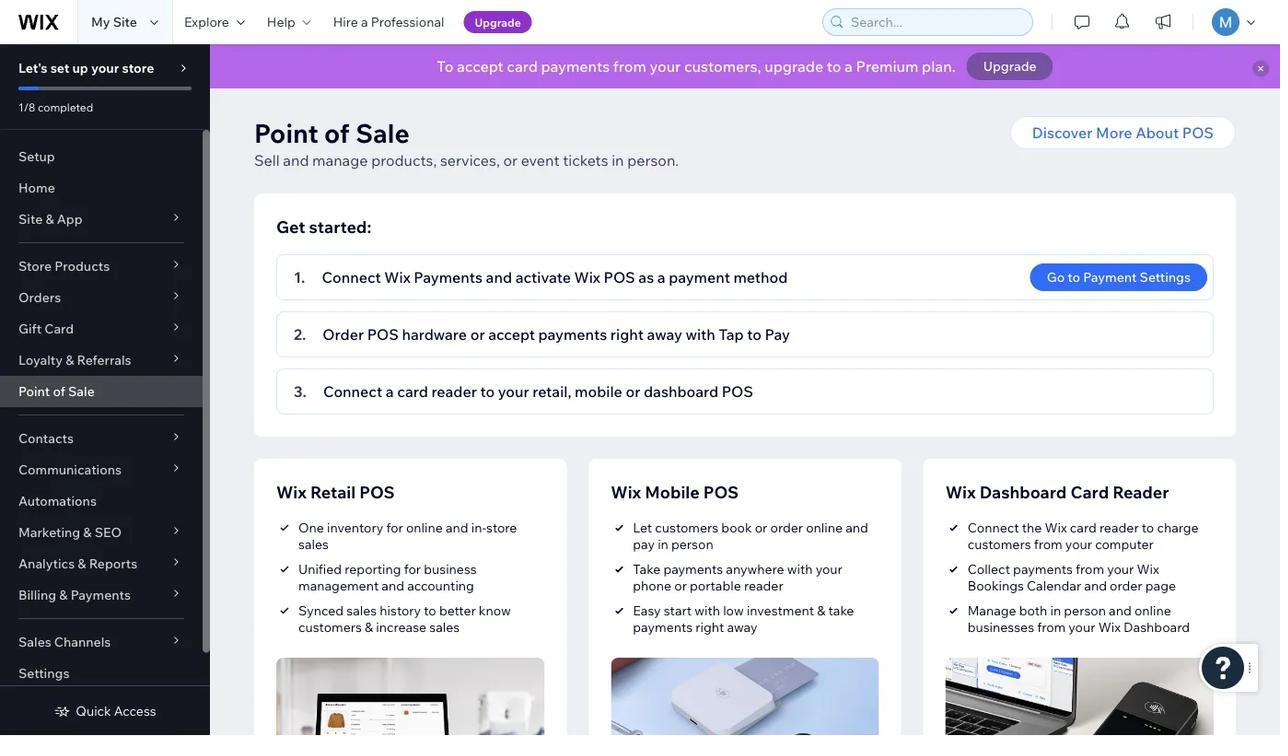 Task type: vqa. For each thing, say whether or not it's contained in the screenshot.


Task type: locate. For each thing, give the bounding box(es) containing it.
or
[[504, 151, 518, 170], [471, 325, 485, 344], [626, 382, 641, 401], [755, 520, 768, 536], [675, 578, 687, 594]]

sales down better at the bottom
[[430, 619, 460, 635]]

& for marketing
[[83, 524, 92, 540]]

. left order
[[302, 325, 306, 344]]

wix mobile pos
[[611, 481, 739, 502]]

away up the dashboard
[[647, 325, 683, 344]]

1 horizontal spatial store
[[487, 520, 517, 536]]

online up business
[[406, 520, 443, 536]]

event
[[521, 151, 560, 170]]

1 vertical spatial store
[[487, 520, 517, 536]]

store products button
[[0, 251, 203, 282]]

customers down wix mobile pos
[[655, 520, 719, 536]]

1 horizontal spatial settings
[[1140, 269, 1192, 285]]

site & app button
[[0, 204, 203, 235]]

communications
[[18, 462, 122, 478]]

a inside alert
[[845, 57, 853, 76]]

away down low
[[728, 619, 758, 635]]

point down loyalty
[[18, 383, 50, 399]]

professional
[[371, 14, 445, 30]]

upgrade button right professional
[[464, 11, 532, 33]]

1 horizontal spatial site
[[113, 14, 137, 30]]

2 vertical spatial in
[[1051, 603, 1062, 619]]

up
[[72, 60, 88, 76]]

0 horizontal spatial settings
[[18, 665, 70, 681]]

upgrade button
[[464, 11, 532, 33], [967, 53, 1054, 80]]

1 vertical spatial upgrade
[[984, 58, 1037, 74]]

0 horizontal spatial order
[[771, 520, 804, 536]]

0 vertical spatial order
[[771, 520, 804, 536]]

2 vertical spatial connect
[[968, 520, 1020, 536]]

& right loyalty
[[66, 352, 74, 368]]

or left event
[[504, 151, 518, 170]]

1 vertical spatial settings
[[18, 665, 70, 681]]

reporting
[[345, 561, 401, 577]]

person inside connect the wix card reader to charge customers from your computer collect payments from your wix bookings calendar and order page manage both in person and online businesses from your wix dashboard
[[1065, 603, 1107, 619]]

and inside point of sale sell and manage products, services, or event tickets in person.
[[283, 151, 309, 170]]

&
[[46, 211, 54, 227], [66, 352, 74, 368], [83, 524, 92, 540], [78, 556, 86, 572], [59, 587, 68, 603], [818, 603, 826, 619], [365, 619, 373, 635]]

marketing & seo button
[[0, 517, 203, 548]]

1 vertical spatial card
[[1071, 481, 1110, 502]]

1 vertical spatial right
[[696, 619, 725, 635]]

loyalty
[[18, 352, 63, 368]]

2 horizontal spatial card
[[1071, 520, 1097, 536]]

sale inside point of sale sell and manage products, services, or event tickets in person.
[[356, 117, 410, 149]]

settings down sales
[[18, 665, 70, 681]]

1 horizontal spatial of
[[324, 117, 350, 149]]

1 horizontal spatial in
[[658, 536, 669, 552]]

seo
[[95, 524, 122, 540]]

or up start
[[675, 578, 687, 594]]

in-
[[472, 520, 487, 536]]

with left tap
[[686, 325, 716, 344]]

of inside point of sale sell and manage products, services, or event tickets in person.
[[324, 117, 350, 149]]

of
[[324, 117, 350, 149], [53, 383, 65, 399]]

dashboard
[[980, 481, 1067, 502], [1124, 619, 1191, 635]]

dashboard down page
[[1124, 619, 1191, 635]]

and up take
[[846, 520, 869, 536]]

1 horizontal spatial card
[[507, 57, 538, 76]]

1 vertical spatial customers
[[968, 536, 1032, 552]]

0 vertical spatial sales
[[299, 536, 329, 552]]

1 horizontal spatial card
[[1071, 481, 1110, 502]]

0 vertical spatial payments
[[414, 268, 483, 287]]

1 horizontal spatial upgrade
[[984, 58, 1037, 74]]

0 vertical spatial connect
[[322, 268, 381, 287]]

of down loyalty & referrals
[[53, 383, 65, 399]]

0 vertical spatial reader
[[432, 382, 477, 401]]

premium
[[857, 57, 919, 76]]

0 horizontal spatial upgrade
[[475, 15, 521, 29]]

card
[[507, 57, 538, 76], [397, 382, 428, 401], [1071, 520, 1097, 536]]

know
[[479, 603, 511, 619]]

order left page
[[1110, 578, 1143, 594]]

to inside connect the wix card reader to charge customers from your computer collect payments from your wix bookings calendar and order page manage both in person and online businesses from your wix dashboard
[[1142, 520, 1155, 536]]

0 horizontal spatial payments
[[71, 587, 131, 603]]

2 horizontal spatial customers
[[968, 536, 1032, 552]]

right down low
[[696, 619, 725, 635]]

0 horizontal spatial of
[[53, 383, 65, 399]]

0 horizontal spatial in
[[612, 151, 624, 170]]

your right up
[[91, 60, 119, 76]]

method
[[734, 268, 788, 287]]

2 vertical spatial sales
[[430, 619, 460, 635]]

1 horizontal spatial dashboard
[[1124, 619, 1191, 635]]

right down as
[[611, 325, 644, 344]]

quick access
[[76, 703, 156, 719]]

connect left the
[[968, 520, 1020, 536]]

from
[[614, 57, 647, 76], [1035, 536, 1063, 552], [1076, 561, 1105, 577], [1038, 619, 1066, 635]]

to right the upgrade
[[827, 57, 842, 76]]

manage
[[312, 151, 368, 170]]

customers inside let customers book or order online and pay in person take payments anywhere with your phone or portable reader easy start with low investment & take payments right away
[[655, 520, 719, 536]]

card down hardware
[[397, 382, 428, 401]]

set
[[50, 60, 69, 76]]

point inside point of sale sell and manage products, services, or event tickets in person.
[[254, 117, 319, 149]]

0 vertical spatial in
[[612, 151, 624, 170]]

settings right payment
[[1140, 269, 1192, 285]]

to right go on the right top
[[1068, 269, 1081, 285]]

card inside connect the wix card reader to charge customers from your computer collect payments from your wix bookings calendar and order page manage both in person and online businesses from your wix dashboard
[[1071, 520, 1097, 536]]

0 vertical spatial of
[[324, 117, 350, 149]]

1 horizontal spatial online
[[806, 520, 843, 536]]

sales
[[18, 634, 51, 650]]

online up take
[[806, 520, 843, 536]]

started:
[[309, 216, 372, 237]]

sale for point of sale sell and manage products, services, or event tickets in person.
[[356, 117, 410, 149]]

& left app
[[46, 211, 54, 227]]

one
[[299, 520, 324, 536]]

& right billing
[[59, 587, 68, 603]]

and
[[283, 151, 309, 170], [486, 268, 512, 287], [446, 520, 469, 536], [846, 520, 869, 536], [382, 578, 405, 594], [1085, 578, 1108, 594], [1110, 603, 1132, 619]]

sale up products,
[[356, 117, 410, 149]]

0 horizontal spatial sale
[[68, 383, 95, 399]]

1 horizontal spatial reader
[[744, 578, 784, 594]]

.
[[301, 268, 305, 287], [302, 325, 306, 344], [303, 382, 307, 401]]

point of sale
[[18, 383, 95, 399]]

2 horizontal spatial reader
[[1100, 520, 1140, 536]]

payments down analytics & reports popup button
[[71, 587, 131, 603]]

customers down synced
[[299, 619, 362, 635]]

pos right the about
[[1183, 123, 1215, 142]]

store inside one inventory for online and in-store sales unified reporting for business management and accounting synced sales history to better know customers & increase sales
[[487, 520, 517, 536]]

for
[[387, 520, 403, 536], [404, 561, 421, 577]]

wix
[[385, 268, 411, 287], [575, 268, 601, 287], [276, 481, 307, 502], [611, 481, 642, 502], [946, 481, 976, 502], [1045, 520, 1068, 536], [1138, 561, 1160, 577], [1099, 619, 1121, 635]]

site down home
[[18, 211, 43, 227]]

& left take
[[818, 603, 826, 619]]

wix retail pos
[[276, 481, 395, 502]]

& left reports
[[78, 556, 86, 572]]

retail,
[[533, 382, 572, 401]]

0 horizontal spatial customers
[[299, 619, 362, 635]]

Search... field
[[846, 9, 1027, 35]]

card right "to"
[[507, 57, 538, 76]]

your inside sidebar element
[[91, 60, 119, 76]]

point for point of sale
[[18, 383, 50, 399]]

0 vertical spatial accept
[[457, 57, 504, 76]]

. for 1
[[301, 268, 305, 287]]

a right 3 .
[[386, 382, 394, 401]]

your down the calendar
[[1069, 619, 1096, 635]]

your left the customers, on the top of page
[[650, 57, 681, 76]]

your up take
[[816, 561, 843, 577]]

to accept card payments from your customers, upgrade to a premium plan. alert
[[210, 44, 1281, 88]]

reader down hardware
[[432, 382, 477, 401]]

& left seo
[[83, 524, 92, 540]]

0 horizontal spatial store
[[122, 60, 154, 76]]

reader down "anywhere"
[[744, 578, 784, 594]]

a right as
[[658, 268, 666, 287]]

of for point of sale sell and manage products, services, or event tickets in person.
[[324, 117, 350, 149]]

store down the my site
[[122, 60, 154, 76]]

site right my
[[113, 14, 137, 30]]

1 horizontal spatial payments
[[414, 268, 483, 287]]

& inside 'dropdown button'
[[46, 211, 54, 227]]

0 horizontal spatial dashboard
[[980, 481, 1067, 502]]

2 horizontal spatial sales
[[430, 619, 460, 635]]

1 vertical spatial with
[[788, 561, 813, 577]]

0 horizontal spatial for
[[387, 520, 403, 536]]

connect right 1 .
[[322, 268, 381, 287]]

1 horizontal spatial point
[[254, 117, 319, 149]]

card for accept
[[507, 57, 538, 76]]

your
[[650, 57, 681, 76], [91, 60, 119, 76], [498, 382, 530, 401], [1066, 536, 1093, 552], [816, 561, 843, 577], [1108, 561, 1135, 577], [1069, 619, 1096, 635]]

to inside button
[[1068, 269, 1081, 285]]

order
[[771, 520, 804, 536], [1110, 578, 1143, 594]]

upgrade right professional
[[475, 15, 521, 29]]

0 vertical spatial away
[[647, 325, 683, 344]]

1 vertical spatial reader
[[1100, 520, 1140, 536]]

1 horizontal spatial customers
[[655, 520, 719, 536]]

card inside alert
[[507, 57, 538, 76]]

1 horizontal spatial sale
[[356, 117, 410, 149]]

& for loyalty
[[66, 352, 74, 368]]

1 horizontal spatial person
[[1065, 603, 1107, 619]]

payments up hardware
[[414, 268, 483, 287]]

sales channels
[[18, 634, 111, 650]]

right inside let customers book or order online and pay in person take payments anywhere with your phone or portable reader easy start with low investment & take payments right away
[[696, 619, 725, 635]]

and right sell
[[283, 151, 309, 170]]

0 horizontal spatial card
[[397, 382, 428, 401]]

charge
[[1158, 520, 1199, 536]]

connect for connect wix payments and activate wix pos as a payment method
[[322, 268, 381, 287]]

payments for &
[[71, 587, 131, 603]]

. down 2 .
[[303, 382, 307, 401]]

card down wix dashboard card reader
[[1071, 520, 1097, 536]]

to down accounting
[[424, 603, 437, 619]]

1 vertical spatial of
[[53, 383, 65, 399]]

person down the calendar
[[1065, 603, 1107, 619]]

more
[[1097, 123, 1133, 142]]

sale for point of sale
[[68, 383, 95, 399]]

accept up the connect a card reader to your retail, mobile or dashboard pos
[[489, 325, 535, 344]]

order right book
[[771, 520, 804, 536]]

contacts button
[[0, 423, 203, 454]]

management
[[299, 578, 379, 594]]

right
[[611, 325, 644, 344], [696, 619, 725, 635]]

1
[[294, 268, 301, 287]]

0 horizontal spatial upgrade button
[[464, 11, 532, 33]]

1 vertical spatial upgrade button
[[967, 53, 1054, 80]]

reader up computer
[[1100, 520, 1140, 536]]

& for analytics
[[78, 556, 86, 572]]

0 vertical spatial point
[[254, 117, 319, 149]]

0 horizontal spatial person
[[672, 536, 714, 552]]

0 horizontal spatial point
[[18, 383, 50, 399]]

customers inside connect the wix card reader to charge customers from your computer collect payments from your wix bookings calendar and order page manage both in person and online businesses from your wix dashboard
[[968, 536, 1032, 552]]

1 horizontal spatial order
[[1110, 578, 1143, 594]]

point inside sidebar element
[[18, 383, 50, 399]]

upgrade right plan.
[[984, 58, 1037, 74]]

& inside dropdown button
[[66, 352, 74, 368]]

to right tap
[[748, 325, 762, 344]]

setup link
[[0, 141, 203, 172]]

one inventory for online and in-store sales unified reporting for business management and accounting synced sales history to better know customers & increase sales
[[299, 520, 517, 635]]

reader inside connect the wix card reader to charge customers from your computer collect payments from your wix bookings calendar and order page manage both in person and online businesses from your wix dashboard
[[1100, 520, 1140, 536]]

completed
[[38, 100, 93, 114]]

& inside let customers book or order online and pay in person take payments anywhere with your phone or portable reader easy start with low investment & take payments right away
[[818, 603, 826, 619]]

in right 'tickets'
[[612, 151, 624, 170]]

person
[[672, 536, 714, 552], [1065, 603, 1107, 619]]

1 vertical spatial dashboard
[[1124, 619, 1191, 635]]

card
[[45, 321, 74, 337], [1071, 481, 1110, 502]]

1 vertical spatial site
[[18, 211, 43, 227]]

order pos hardware or accept payments right away with tap to pay
[[323, 325, 791, 344]]

connect for connect a card reader to your retail, mobile or dashboard pos
[[323, 382, 383, 401]]

a right hire
[[361, 14, 368, 30]]

0 vertical spatial person
[[672, 536, 714, 552]]

low
[[724, 603, 744, 619]]

investment
[[747, 603, 815, 619]]

1 vertical spatial person
[[1065, 603, 1107, 619]]

accept right "to"
[[457, 57, 504, 76]]

0 vertical spatial for
[[387, 520, 403, 536]]

in inside let customers book or order online and pay in person take payments anywhere with your phone or portable reader easy start with low investment & take payments right away
[[658, 536, 669, 552]]

upgrade button right plan.
[[967, 53, 1054, 80]]

0 vertical spatial right
[[611, 325, 644, 344]]

of for point of sale
[[53, 383, 65, 399]]

& inside "popup button"
[[83, 524, 92, 540]]

1 vertical spatial order
[[1110, 578, 1143, 594]]

2 vertical spatial with
[[695, 603, 721, 619]]

payments inside popup button
[[71, 587, 131, 603]]

1 .
[[294, 268, 305, 287]]

2 horizontal spatial online
[[1135, 603, 1172, 619]]

person inside let customers book or order online and pay in person take payments anywhere with your phone or portable reader easy start with low investment & take payments right away
[[672, 536, 714, 552]]

payments
[[414, 268, 483, 287], [71, 587, 131, 603]]

for up accounting
[[404, 561, 421, 577]]

0 vertical spatial card
[[45, 321, 74, 337]]

card right gift
[[45, 321, 74, 337]]

about
[[1136, 123, 1180, 142]]

for right inventory
[[387, 520, 403, 536]]

wix up collect
[[946, 481, 976, 502]]

2 vertical spatial customers
[[299, 619, 362, 635]]

1 vertical spatial sale
[[68, 383, 95, 399]]

0 vertical spatial sale
[[356, 117, 410, 149]]

portable
[[690, 578, 742, 594]]

mobile
[[575, 382, 623, 401]]

0 horizontal spatial reader
[[432, 382, 477, 401]]

computer
[[1096, 536, 1155, 552]]

0 horizontal spatial card
[[45, 321, 74, 337]]

pos left as
[[604, 268, 636, 287]]

online
[[406, 520, 443, 536], [806, 520, 843, 536], [1135, 603, 1172, 619]]

a left premium
[[845, 57, 853, 76]]

2 horizontal spatial in
[[1051, 603, 1062, 619]]

store up know
[[487, 520, 517, 536]]

1 horizontal spatial sales
[[347, 603, 377, 619]]

1 vertical spatial .
[[302, 325, 306, 344]]

sale inside sidebar element
[[68, 383, 95, 399]]

and left in-
[[446, 520, 469, 536]]

1 vertical spatial card
[[397, 382, 428, 401]]

quick
[[76, 703, 111, 719]]

customers
[[655, 520, 719, 536], [968, 536, 1032, 552], [299, 619, 362, 635]]

app
[[57, 211, 83, 227]]

1 vertical spatial connect
[[323, 382, 383, 401]]

your left the retail, at the left of page
[[498, 382, 530, 401]]

with
[[686, 325, 716, 344], [788, 561, 813, 577], [695, 603, 721, 619]]

or right the mobile
[[626, 382, 641, 401]]

2 vertical spatial card
[[1071, 520, 1097, 536]]

2 vertical spatial reader
[[744, 578, 784, 594]]

online down page
[[1135, 603, 1172, 619]]

customers inside one inventory for online and in-store sales unified reporting for business management and accounting synced sales history to better know customers & increase sales
[[299, 619, 362, 635]]

1 horizontal spatial away
[[728, 619, 758, 635]]

1 horizontal spatial right
[[696, 619, 725, 635]]

0 horizontal spatial site
[[18, 211, 43, 227]]

1 vertical spatial away
[[728, 619, 758, 635]]

online inside connect the wix card reader to charge customers from your computer collect payments from your wix bookings calendar and order page manage both in person and online businesses from your wix dashboard
[[1135, 603, 1172, 619]]

sales down management
[[347, 603, 377, 619]]

in right both
[[1051, 603, 1062, 619]]

0 horizontal spatial online
[[406, 520, 443, 536]]

1/8 completed
[[18, 100, 93, 114]]

1 vertical spatial sales
[[347, 603, 377, 619]]

your inside let customers book or order online and pay in person take payments anywhere with your phone or portable reader easy start with low investment & take payments right away
[[816, 561, 843, 577]]

& left increase
[[365, 619, 373, 635]]

card left reader at the right bottom of the page
[[1071, 481, 1110, 502]]

dashboard up the
[[980, 481, 1067, 502]]

of inside sidebar element
[[53, 383, 65, 399]]

. down get
[[301, 268, 305, 287]]

your down computer
[[1108, 561, 1135, 577]]

store
[[122, 60, 154, 76], [487, 520, 517, 536]]

discover more about pos
[[1033, 123, 1215, 142]]

orders
[[18, 289, 61, 305]]

0 horizontal spatial away
[[647, 325, 683, 344]]

1 horizontal spatial for
[[404, 561, 421, 577]]

in right pay
[[658, 536, 669, 552]]

1 horizontal spatial upgrade button
[[967, 53, 1054, 80]]

1 vertical spatial in
[[658, 536, 669, 552]]

point
[[254, 117, 319, 149], [18, 383, 50, 399]]

order inside let customers book or order online and pay in person take payments anywhere with your phone or portable reader easy start with low investment & take payments right away
[[771, 520, 804, 536]]

point up sell
[[254, 117, 319, 149]]

to inside one inventory for online and in-store sales unified reporting for business management and accounting synced sales history to better know customers & increase sales
[[424, 603, 437, 619]]

reports
[[89, 556, 137, 572]]

page
[[1146, 578, 1177, 594]]

with left low
[[695, 603, 721, 619]]

payments inside connect the wix card reader to charge customers from your computer collect payments from your wix bookings calendar and order page manage both in person and online businesses from your wix dashboard
[[1014, 561, 1073, 577]]

online inside let customers book or order online and pay in person take payments anywhere with your phone or portable reader easy start with low investment & take payments right away
[[806, 520, 843, 536]]

0 vertical spatial card
[[507, 57, 538, 76]]

customers up collect
[[968, 536, 1032, 552]]

anywhere
[[726, 561, 785, 577]]

payments for wix
[[414, 268, 483, 287]]

connect wix payments and activate wix pos as a payment method
[[322, 268, 788, 287]]

pos inside button
[[1183, 123, 1215, 142]]

person up portable
[[672, 536, 714, 552]]

your inside alert
[[650, 57, 681, 76]]

2 vertical spatial .
[[303, 382, 307, 401]]

plan.
[[923, 57, 956, 76]]

hire a professional
[[333, 14, 445, 30]]

reader inside let customers book or order online and pay in person take payments anywhere with your phone or portable reader easy start with low investment & take payments right away
[[744, 578, 784, 594]]



Task type: describe. For each thing, give the bounding box(es) containing it.
3 .
[[294, 382, 307, 401]]

1 vertical spatial for
[[404, 561, 421, 577]]

sidebar element
[[0, 44, 210, 736]]

hardware
[[402, 325, 467, 344]]

upgrade
[[765, 57, 824, 76]]

upgrade inside to accept card payments from your customers, upgrade to a premium plan. alert
[[984, 58, 1037, 74]]

pos up book
[[704, 481, 739, 502]]

connect the wix card reader to charge customers from your computer collect payments from your wix bookings calendar and order page manage both in person and online businesses from your wix dashboard
[[968, 520, 1199, 635]]

card inside popup button
[[45, 321, 74, 337]]

as
[[639, 268, 654, 287]]

home link
[[0, 172, 203, 204]]

0 vertical spatial upgrade button
[[464, 11, 532, 33]]

let customers book or order online and pay in person take payments anywhere with your phone or portable reader easy start with low investment & take payments right away
[[633, 520, 869, 635]]

and left "activate"
[[486, 268, 512, 287]]

help button
[[256, 0, 322, 44]]

or right book
[[755, 520, 768, 536]]

loyalty & referrals button
[[0, 345, 203, 376]]

inventory
[[327, 520, 384, 536]]

help
[[267, 14, 296, 30]]

to inside alert
[[827, 57, 842, 76]]

sell
[[254, 151, 280, 170]]

loyalty & referrals
[[18, 352, 131, 368]]

site & app
[[18, 211, 83, 227]]

online inside one inventory for online and in-store sales unified reporting for business management and accounting synced sales history to better know customers & increase sales
[[406, 520, 443, 536]]

referrals
[[77, 352, 131, 368]]

connect inside connect the wix card reader to charge customers from your computer collect payments from your wix bookings calendar and order page manage both in person and online businesses from your wix dashboard
[[968, 520, 1020, 536]]

go to payment settings button
[[1031, 264, 1208, 291]]

collect
[[968, 561, 1011, 577]]

automations link
[[0, 486, 203, 517]]

settings inside settings link
[[18, 665, 70, 681]]

easy
[[633, 603, 661, 619]]

accept inside alert
[[457, 57, 504, 76]]

pos right order
[[367, 325, 399, 344]]

get
[[276, 216, 305, 237]]

let's set up your store
[[18, 60, 154, 76]]

store inside sidebar element
[[122, 60, 154, 76]]

away inside let customers book or order online and pay in person take payments anywhere with your phone or portable reader easy start with low investment & take payments right away
[[728, 619, 758, 635]]

pos up inventory
[[360, 481, 395, 502]]

retail
[[311, 481, 356, 502]]

from inside alert
[[614, 57, 647, 76]]

automations
[[18, 493, 97, 509]]

businesses
[[968, 619, 1035, 635]]

. for 2
[[302, 325, 306, 344]]

to left the retail, at the left of page
[[481, 382, 495, 401]]

marketing
[[18, 524, 80, 540]]

1 vertical spatial accept
[[489, 325, 535, 344]]

services,
[[440, 151, 500, 170]]

wix up page
[[1138, 561, 1160, 577]]

discover more about pos button
[[1011, 116, 1237, 149]]

let's
[[18, 60, 48, 76]]

payment
[[669, 268, 731, 287]]

start
[[664, 603, 692, 619]]

history
[[380, 603, 421, 619]]

to
[[437, 57, 454, 76]]

or inside point of sale sell and manage products, services, or event tickets in person.
[[504, 151, 518, 170]]

point of sale link
[[0, 376, 203, 407]]

and inside let customers book or order online and pay in person take payments anywhere with your phone or portable reader easy start with low investment & take payments right away
[[846, 520, 869, 536]]

dashboard
[[644, 382, 719, 401]]

order inside connect the wix card reader to charge customers from your computer collect payments from your wix bookings calendar and order page manage both in person and online businesses from your wix dashboard
[[1110, 578, 1143, 594]]

activate
[[516, 268, 571, 287]]

phone
[[633, 578, 672, 594]]

synced
[[299, 603, 344, 619]]

and down computer
[[1110, 603, 1132, 619]]

and up history
[[382, 578, 405, 594]]

store
[[18, 258, 52, 274]]

calendar
[[1028, 578, 1082, 594]]

card for a
[[397, 382, 428, 401]]

go to payment settings
[[1047, 269, 1192, 285]]

point for point of sale sell and manage products, services, or event tickets in person.
[[254, 117, 319, 149]]

wix right the
[[1045, 520, 1068, 536]]

0 vertical spatial site
[[113, 14, 137, 30]]

dashboard inside connect the wix card reader to charge customers from your computer collect payments from your wix bookings calendar and order page manage both in person and online businesses from your wix dashboard
[[1124, 619, 1191, 635]]

upgrade button inside to accept card payments from your customers, upgrade to a premium plan. alert
[[967, 53, 1054, 80]]

wix up one
[[276, 481, 307, 502]]

business
[[424, 561, 477, 577]]

your left computer
[[1066, 536, 1093, 552]]

bookings
[[968, 578, 1025, 594]]

hire
[[333, 14, 358, 30]]

wix down computer
[[1099, 619, 1121, 635]]

both
[[1020, 603, 1048, 619]]

payment
[[1084, 269, 1138, 285]]

0 horizontal spatial right
[[611, 325, 644, 344]]

take
[[829, 603, 855, 619]]

payments inside alert
[[541, 57, 610, 76]]

analytics & reports button
[[0, 548, 203, 580]]

2
[[294, 325, 302, 344]]

tap
[[719, 325, 744, 344]]

in inside point of sale sell and manage products, services, or event tickets in person.
[[612, 151, 624, 170]]

0 vertical spatial with
[[686, 325, 716, 344]]

& for site
[[46, 211, 54, 227]]

discover
[[1033, 123, 1093, 142]]

site inside site & app 'dropdown button'
[[18, 211, 43, 227]]

my
[[91, 14, 110, 30]]

go
[[1047, 269, 1065, 285]]

let
[[633, 520, 653, 536]]

in inside connect the wix card reader to charge customers from your computer collect payments from your wix bookings calendar and order page manage both in person and online businesses from your wix dashboard
[[1051, 603, 1062, 619]]

order
[[323, 325, 364, 344]]

& for billing
[[59, 587, 68, 603]]

connect a card reader to your retail, mobile or dashboard pos
[[323, 382, 754, 401]]

communications button
[[0, 454, 203, 486]]

& inside one inventory for online and in-store sales unified reporting for business management and accounting synced sales history to better know customers & increase sales
[[365, 619, 373, 635]]

pos right the dashboard
[[722, 382, 754, 401]]

wix up let
[[611, 481, 642, 502]]

marketing & seo
[[18, 524, 122, 540]]

book
[[722, 520, 752, 536]]

products,
[[372, 151, 437, 170]]

settings link
[[0, 658, 203, 689]]

gift
[[18, 321, 42, 337]]

wix right "activate"
[[575, 268, 601, 287]]

better
[[439, 603, 476, 619]]

store products
[[18, 258, 110, 274]]

wix dashboard card reader
[[946, 481, 1170, 502]]

. for 3
[[303, 382, 307, 401]]

settings inside go to payment settings button
[[1140, 269, 1192, 285]]

sales channels button
[[0, 627, 203, 658]]

0 vertical spatial dashboard
[[980, 481, 1067, 502]]

billing & payments button
[[0, 580, 203, 611]]

or right hardware
[[471, 325, 485, 344]]

explore
[[184, 14, 229, 30]]

0 vertical spatial upgrade
[[475, 15, 521, 29]]

customers,
[[685, 57, 762, 76]]

accounting
[[407, 578, 474, 594]]

wix up hardware
[[385, 268, 411, 287]]

billing
[[18, 587, 56, 603]]

products
[[55, 258, 110, 274]]

reader
[[1113, 481, 1170, 502]]

my site
[[91, 14, 137, 30]]

and right the calendar
[[1085, 578, 1108, 594]]

take
[[633, 561, 661, 577]]

get started:
[[276, 216, 372, 237]]

2 .
[[294, 325, 306, 344]]



